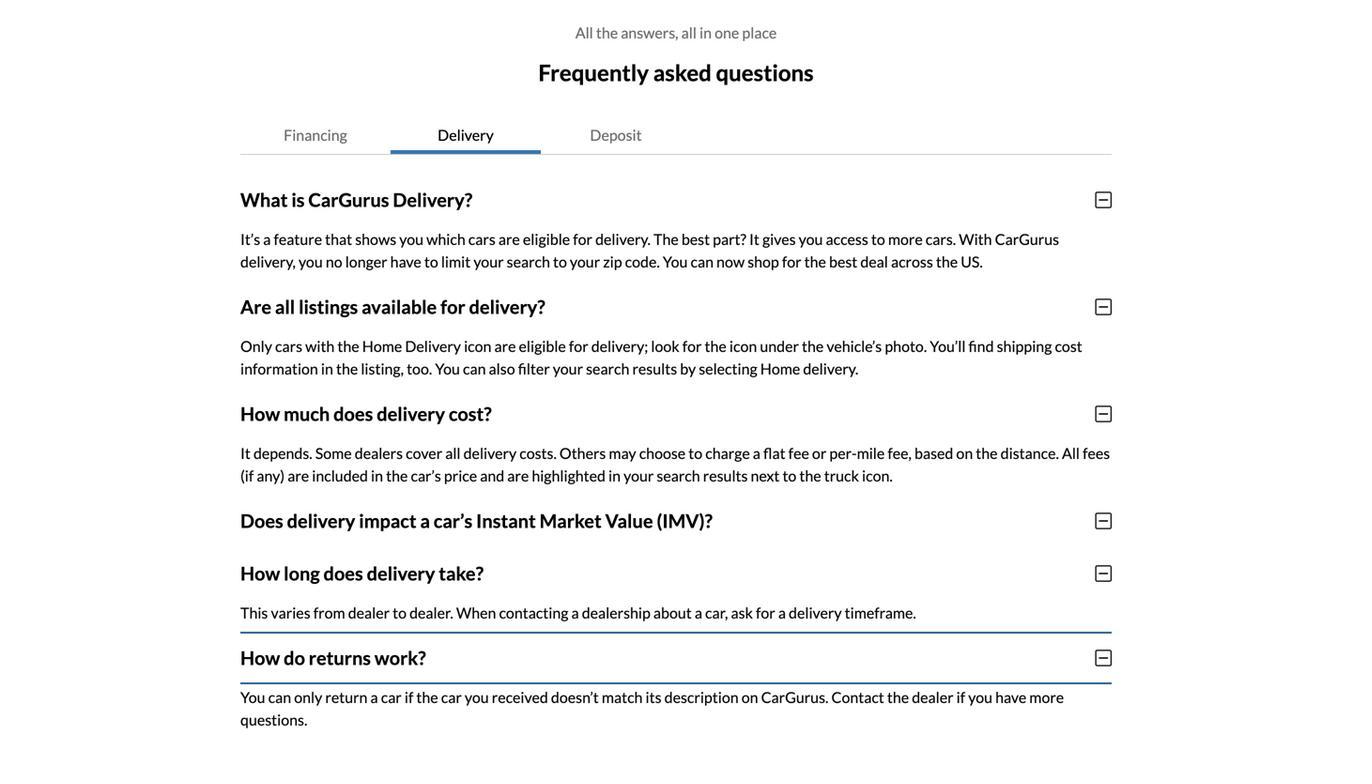 Task type: vqa. For each thing, say whether or not it's contained in the screenshot.
eligible within the It's a feature that shows you which cars are eligible for delivery. The best part? It gives you access to more cars. With CarGurus delivery, you no longer have to limit your search to your zip code. You can now shop for the best deal across the US.
yes



Task type: describe. For each thing, give the bounding box(es) containing it.
no
[[326, 252, 343, 271]]

the up selecting
[[705, 337, 727, 355]]

what
[[240, 189, 288, 211]]

1 if from the left
[[405, 688, 414, 707]]

to left 'limit'
[[424, 252, 438, 271]]

all inside are all listings available for delivery? dropdown button
[[275, 296, 295, 318]]

contact
[[832, 688, 885, 707]]

on inside it depends. some dealers cover all delivery costs. others may choose to charge a flat fee or per-mile fee, based on the distance. all fees (if any) are included in the car's price and are highlighted in your search results next to the truck icon.
[[957, 444, 973, 462]]

have inside you can only return a car if the car you received doesn't match its description on cargurus. contact the dealer if you have more questions.
[[996, 688, 1027, 707]]

questions.
[[240, 711, 308, 729]]

highlighted
[[532, 467, 606, 485]]

which
[[427, 230, 466, 248]]

0 vertical spatial dealer
[[348, 604, 390, 622]]

return
[[325, 688, 368, 707]]

it inside it's a feature that shows you which cars are eligible for delivery. the best part? it gives you access to more cars. with cargurus delivery, you no longer have to limit your search to your zip code. you can now shop for the best deal across the us.
[[750, 230, 760, 248]]

code.
[[625, 252, 660, 271]]

delivery up 'cover'
[[377, 403, 445, 425]]

shows
[[355, 230, 397, 248]]

you inside only cars with the home delivery icon are eligible for delivery; look for the icon under the vehicle's photo. you'll find shipping cost information in the listing, too. you can also filter your search results by selecting home delivery.
[[435, 360, 460, 378]]

for left 'delivery;'
[[569, 337, 589, 355]]

how do returns work? button
[[240, 632, 1112, 685]]

the up frequently
[[596, 23, 618, 42]]

delivery inside only cars with the home delivery icon are eligible for delivery; look for the icon under the vehicle's photo. you'll find shipping cost information in the listing, too. you can also filter your search results by selecting home delivery.
[[405, 337, 461, 355]]

1 icon from the left
[[464, 337, 492, 355]]

cars inside it's a feature that shows you which cars are eligible for delivery. the best part? it gives you access to more cars. with cargurus delivery, you no longer have to limit your search to your zip code. you can now shop for the best deal across the us.
[[469, 230, 496, 248]]

how long does delivery take? button
[[240, 547, 1112, 600]]

search inside only cars with the home delivery icon are eligible for delivery; look for the icon under the vehicle's photo. you'll find shipping cost information in the listing, too. you can also filter your search results by selecting home delivery.
[[586, 360, 630, 378]]

how for how do returns work?
[[240, 647, 280, 670]]

too.
[[407, 360, 432, 378]]

varies
[[271, 604, 311, 622]]

vehicle's
[[827, 337, 882, 355]]

with
[[959, 230, 992, 248]]

next
[[751, 467, 780, 485]]

how long does delivery take?
[[240, 562, 484, 585]]

received
[[492, 688, 548, 707]]

in down dealers on the left bottom of the page
[[371, 467, 383, 485]]

longer
[[345, 252, 388, 271]]

minus square image for does delivery impact a car's instant market value (imv)?
[[1096, 512, 1112, 531]]

dealer.
[[410, 604, 454, 622]]

included
[[312, 467, 368, 485]]

cars.
[[926, 230, 956, 248]]

results inside it depends. some dealers cover all delivery costs. others may choose to charge a flat fee or per-mile fee, based on the distance. all fees (if any) are included in the car's price and are highlighted in your search results next to the truck icon.
[[703, 467, 748, 485]]

gives
[[763, 230, 796, 248]]

delivery?
[[469, 296, 546, 318]]

returns
[[309, 647, 371, 670]]

a inside you can only return a car if the car you received doesn't match its description on cargurus. contact the dealer if you have more questions.
[[371, 688, 378, 707]]

flat
[[764, 444, 786, 462]]

listings
[[299, 296, 358, 318]]

are down depends. on the left bottom
[[288, 467, 309, 485]]

your inside it depends. some dealers cover all delivery costs. others may choose to charge a flat fee or per-mile fee, based on the distance. all fees (if any) are included in the car's price and are highlighted in your search results next to the truck icon.
[[624, 467, 654, 485]]

are
[[240, 296, 272, 318]]

this
[[240, 604, 268, 622]]

financing tab
[[240, 116, 391, 154]]

you can only return a car if the car you received doesn't match its description on cargurus. contact the dealer if you have more questions.
[[240, 688, 1064, 729]]

match
[[602, 688, 643, 707]]

is
[[292, 189, 305, 211]]

shop
[[748, 252, 779, 271]]

impact
[[359, 510, 417, 532]]

per-
[[830, 444, 857, 462]]

results inside only cars with the home delivery icon are eligible for delivery; look for the icon under the vehicle's photo. you'll find shipping cost information in the listing, too. you can also filter your search results by selecting home delivery.
[[633, 360, 677, 378]]

for right ask
[[756, 604, 776, 622]]

description
[[665, 688, 739, 707]]

car's inside it depends. some dealers cover all delivery costs. others may choose to charge a flat fee or per-mile fee, based on the distance. all fees (if any) are included in the car's price and are highlighted in your search results next to the truck icon.
[[411, 467, 441, 485]]

cost
[[1055, 337, 1083, 355]]

photo.
[[885, 337, 927, 355]]

cover
[[406, 444, 443, 462]]

are inside only cars with the home delivery icon are eligible for delivery; look for the icon under the vehicle's photo. you'll find shipping cost information in the listing, too. you can also filter your search results by selecting home delivery.
[[495, 337, 516, 355]]

a inside it depends. some dealers cover all delivery costs. others may choose to charge a flat fee or per-mile fee, based on the distance. all fees (if any) are included in the car's price and are highlighted in your search results next to the truck icon.
[[753, 444, 761, 462]]

to right next
[[783, 467, 797, 485]]

delivery down included
[[287, 510, 355, 532]]

others
[[560, 444, 606, 462]]

car's inside dropdown button
[[434, 510, 473, 532]]

in down may
[[609, 467, 621, 485]]

minus square image for how much does delivery cost?
[[1096, 405, 1112, 423]]

based
[[915, 444, 954, 462]]

charge
[[706, 444, 750, 462]]

that
[[325, 230, 352, 248]]

cars inside only cars with the home delivery icon are eligible for delivery; look for the icon under the vehicle's photo. you'll find shipping cost information in the listing, too. you can also filter your search results by selecting home delivery.
[[275, 337, 303, 355]]

all the answers, all in one place
[[576, 23, 777, 42]]

choose
[[639, 444, 686, 462]]

may
[[609, 444, 637, 462]]

ask
[[731, 604, 753, 622]]

can inside it's a feature that shows you which cars are eligible for delivery. the best part? it gives you access to more cars. with cargurus delivery, you no longer have to limit your search to your zip code. you can now shop for the best deal across the us.
[[691, 252, 714, 271]]

place
[[742, 23, 777, 42]]

fees
[[1083, 444, 1111, 462]]

have inside it's a feature that shows you which cars are eligible for delivery. the best part? it gives you access to more cars. with cargurus delivery, you no longer have to limit your search to your zip code. you can now shop for the best deal across the us.
[[390, 252, 422, 271]]

0 vertical spatial best
[[682, 230, 710, 248]]

search inside it depends. some dealers cover all delivery costs. others may choose to charge a flat fee or per-mile fee, based on the distance. all fees (if any) are included in the car's price and are highlighted in your search results next to the truck icon.
[[657, 467, 700, 485]]

the left distance.
[[976, 444, 998, 462]]

only cars with the home delivery icon are eligible for delivery; look for the icon under the vehicle's photo. you'll find shipping cost information in the listing, too. you can also filter your search results by selecting home delivery.
[[240, 337, 1083, 378]]

and
[[480, 467, 505, 485]]

financing
[[284, 126, 347, 144]]

delivery;
[[592, 337, 648, 355]]

selecting
[[699, 360, 758, 378]]

the
[[654, 230, 679, 248]]

a left "car,"
[[695, 604, 703, 622]]

when
[[456, 604, 496, 622]]

a left dealership
[[572, 604, 579, 622]]

delivery tab
[[391, 116, 541, 154]]

you inside you can only return a car if the car you received doesn't match its description on cargurus. contact the dealer if you have more questions.
[[240, 688, 265, 707]]

much
[[284, 403, 330, 425]]

it inside it depends. some dealers cover all delivery costs. others may choose to charge a flat fee or per-mile fee, based on the distance. all fees (if any) are included in the car's price and are highlighted in your search results next to the truck icon.
[[240, 444, 251, 462]]

the down access
[[805, 252, 827, 271]]

for up the by
[[683, 337, 702, 355]]

cargurus inside it's a feature that shows you which cars are eligible for delivery. the best part? it gives you access to more cars. with cargurus delivery, you no longer have to limit your search to your zip code. you can now shop for the best deal across the us.
[[995, 230, 1060, 248]]

icon.
[[862, 467, 893, 485]]

deal
[[861, 252, 889, 271]]

deposit tab
[[541, 116, 691, 154]]

0 vertical spatial home
[[362, 337, 402, 355]]

does for long
[[324, 562, 363, 585]]

2 icon from the left
[[730, 337, 757, 355]]

(if
[[240, 467, 254, 485]]

a inside it's a feature that shows you which cars are eligible for delivery. the best part? it gives you access to more cars. with cargurus delivery, you no longer have to limit your search to your zip code. you can now shop for the best deal across the us.
[[263, 230, 271, 248]]

2 if from the left
[[957, 688, 966, 707]]

contacting
[[499, 604, 569, 622]]

delivery?
[[393, 189, 473, 211]]

instant
[[476, 510, 536, 532]]

all inside it depends. some dealers cover all delivery costs. others may choose to charge a flat fee or per-mile fee, based on the distance. all fees (if any) are included in the car's price and are highlighted in your search results next to the truck icon.
[[1062, 444, 1080, 462]]

about
[[654, 604, 692, 622]]

timeframe.
[[845, 604, 917, 622]]

this varies from dealer to dealer. when contacting a dealership about a car, ask for a delivery timeframe.
[[240, 604, 917, 622]]

(imv)?
[[657, 510, 713, 532]]

find
[[969, 337, 994, 355]]

also
[[489, 360, 515, 378]]

mile
[[857, 444, 885, 462]]

filter
[[518, 360, 550, 378]]



Task type: locate. For each thing, give the bounding box(es) containing it.
for left the
[[573, 230, 593, 248]]

does
[[334, 403, 373, 425], [324, 562, 363, 585]]

the down cars. at the right of page
[[936, 252, 958, 271]]

search down 'delivery;'
[[586, 360, 630, 378]]

results down charge
[[703, 467, 748, 485]]

1 vertical spatial best
[[829, 252, 858, 271]]

look
[[651, 337, 680, 355]]

2 vertical spatial can
[[268, 688, 291, 707]]

market
[[540, 510, 602, 532]]

2 vertical spatial all
[[445, 444, 461, 462]]

minus square image for are all listings available for delivery?
[[1096, 298, 1112, 316]]

your right filter
[[553, 360, 583, 378]]

minus square image for how long does delivery take?
[[1096, 564, 1112, 583]]

search inside it's a feature that shows you which cars are eligible for delivery. the best part? it gives you access to more cars. with cargurus delivery, you no longer have to limit your search to your zip code. you can now shop for the best deal across the us.
[[507, 252, 550, 271]]

0 vertical spatial cars
[[469, 230, 496, 248]]

how up this
[[240, 562, 280, 585]]

1 horizontal spatial search
[[586, 360, 630, 378]]

1 horizontal spatial results
[[703, 467, 748, 485]]

results
[[633, 360, 677, 378], [703, 467, 748, 485]]

fee
[[789, 444, 810, 462]]

delivery up dealer.
[[367, 562, 435, 585]]

3 how from the top
[[240, 647, 280, 670]]

one
[[715, 23, 740, 42]]

a left flat
[[753, 444, 761, 462]]

delivery. up zip
[[596, 230, 651, 248]]

0 vertical spatial car's
[[411, 467, 441, 485]]

you right too.
[[435, 360, 460, 378]]

are all listings available for delivery? button
[[240, 281, 1112, 333]]

minus square image for what is cargurus delivery?
[[1096, 190, 1112, 209]]

with
[[305, 337, 335, 355]]

delivery up and
[[464, 444, 517, 462]]

0 vertical spatial how
[[240, 403, 280, 425]]

1 horizontal spatial delivery.
[[804, 360, 859, 378]]

all
[[682, 23, 697, 42], [275, 296, 295, 318], [445, 444, 461, 462]]

can up the questions. at left
[[268, 688, 291, 707]]

best down access
[[829, 252, 858, 271]]

1 horizontal spatial car
[[441, 688, 462, 707]]

cars up 'limit'
[[469, 230, 496, 248]]

are all listings available for delivery?
[[240, 296, 546, 318]]

1 how from the top
[[240, 403, 280, 425]]

1 vertical spatial how
[[240, 562, 280, 585]]

tab list containing financing
[[240, 116, 1112, 155]]

1 vertical spatial car's
[[434, 510, 473, 532]]

cargurus.
[[761, 688, 829, 707]]

0 horizontal spatial more
[[889, 230, 923, 248]]

does delivery impact a car's instant market value (imv)? button
[[240, 495, 1112, 547]]

the down dealers on the left bottom of the page
[[386, 467, 408, 485]]

from
[[313, 604, 345, 622]]

in
[[700, 23, 712, 42], [321, 360, 333, 378], [371, 467, 383, 485], [609, 467, 621, 485]]

2 vertical spatial how
[[240, 647, 280, 670]]

0 vertical spatial more
[[889, 230, 923, 248]]

1 horizontal spatial all
[[445, 444, 461, 462]]

a right impact at the left bottom of the page
[[420, 510, 430, 532]]

0 horizontal spatial dealer
[[348, 604, 390, 622]]

1 horizontal spatial icon
[[730, 337, 757, 355]]

depends.
[[254, 444, 313, 462]]

to left zip
[[553, 252, 567, 271]]

minus square image inside does delivery impact a car's instant market value (imv)? dropdown button
[[1096, 512, 1112, 531]]

minus square image inside what is cargurus delivery? dropdown button
[[1096, 190, 1112, 209]]

0 horizontal spatial icon
[[464, 337, 492, 355]]

1 vertical spatial minus square image
[[1096, 564, 1112, 583]]

minus square image
[[1096, 512, 1112, 531], [1096, 564, 1112, 583]]

it's a feature that shows you which cars are eligible for delivery. the best part? it gives you access to more cars. with cargurus delivery, you no longer have to limit your search to your zip code. you can now shop for the best deal across the us.
[[240, 230, 1060, 271]]

3 minus square image from the top
[[1096, 405, 1112, 423]]

does right "long" on the bottom
[[324, 562, 363, 585]]

eligible
[[523, 230, 570, 248], [519, 337, 566, 355]]

a right ask
[[779, 604, 786, 622]]

0 vertical spatial results
[[633, 360, 677, 378]]

0 horizontal spatial can
[[268, 688, 291, 707]]

all left the one
[[682, 23, 697, 42]]

to left charge
[[689, 444, 703, 462]]

part?
[[713, 230, 747, 248]]

search up the delivery?
[[507, 252, 550, 271]]

1 horizontal spatial have
[[996, 688, 1027, 707]]

you'll
[[930, 337, 966, 355]]

2 how from the top
[[240, 562, 280, 585]]

0 vertical spatial can
[[691, 252, 714, 271]]

1 vertical spatial it
[[240, 444, 251, 462]]

car's down 'cover'
[[411, 467, 441, 485]]

a
[[263, 230, 271, 248], [753, 444, 761, 462], [420, 510, 430, 532], [572, 604, 579, 622], [695, 604, 703, 622], [779, 604, 786, 622], [371, 688, 378, 707]]

how left the do
[[240, 647, 280, 670]]

2 horizontal spatial all
[[682, 23, 697, 42]]

your inside only cars with the home delivery icon are eligible for delivery; look for the icon under the vehicle's photo. you'll find shipping cost information in the listing, too. you can also filter your search results by selecting home delivery.
[[553, 360, 583, 378]]

how
[[240, 403, 280, 425], [240, 562, 280, 585], [240, 647, 280, 670]]

minus square image
[[1096, 190, 1112, 209], [1096, 298, 1112, 316], [1096, 405, 1112, 423], [1096, 649, 1112, 668]]

0 vertical spatial minus square image
[[1096, 512, 1112, 531]]

0 horizontal spatial if
[[405, 688, 414, 707]]

how much does delivery cost? button
[[240, 388, 1112, 440]]

0 horizontal spatial results
[[633, 360, 677, 378]]

0 vertical spatial on
[[957, 444, 973, 462]]

1 vertical spatial does
[[324, 562, 363, 585]]

1 vertical spatial delivery
[[405, 337, 461, 355]]

0 vertical spatial all
[[682, 23, 697, 42]]

0 horizontal spatial cargurus
[[308, 189, 389, 211]]

1 horizontal spatial cars
[[469, 230, 496, 248]]

0 horizontal spatial car
[[381, 688, 402, 707]]

car left 'received'
[[441, 688, 462, 707]]

does inside how much does delivery cost? dropdown button
[[334, 403, 373, 425]]

1 vertical spatial have
[[996, 688, 1027, 707]]

2 horizontal spatial can
[[691, 252, 714, 271]]

more
[[889, 230, 923, 248], [1030, 688, 1064, 707]]

2 minus square image from the top
[[1096, 564, 1112, 583]]

fee,
[[888, 444, 912, 462]]

eligible inside only cars with the home delivery icon are eligible for delivery; look for the icon under the vehicle's photo. you'll find shipping cost information in the listing, too. you can also filter your search results by selecting home delivery.
[[519, 337, 566, 355]]

in inside only cars with the home delivery icon are eligible for delivery; look for the icon under the vehicle's photo. you'll find shipping cost information in the listing, too. you can also filter your search results by selecting home delivery.
[[321, 360, 333, 378]]

0 horizontal spatial home
[[362, 337, 402, 355]]

have
[[390, 252, 422, 271], [996, 688, 1027, 707]]

under
[[760, 337, 799, 355]]

limit
[[441, 252, 471, 271]]

how much does delivery cost?
[[240, 403, 492, 425]]

costs.
[[520, 444, 557, 462]]

delivery,
[[240, 252, 296, 271]]

long
[[284, 562, 320, 585]]

are right which
[[499, 230, 520, 248]]

for inside dropdown button
[[441, 296, 466, 318]]

does delivery impact a car's instant market value (imv)?
[[240, 510, 713, 532]]

1 horizontal spatial dealer
[[912, 688, 954, 707]]

1 vertical spatial search
[[586, 360, 630, 378]]

shipping
[[997, 337, 1052, 355]]

what is cargurus delivery?
[[240, 189, 473, 211]]

cargurus inside dropdown button
[[308, 189, 389, 211]]

all up price at the bottom left of page
[[445, 444, 461, 462]]

0 vertical spatial does
[[334, 403, 373, 425]]

you down the
[[663, 252, 688, 271]]

2 horizontal spatial you
[[663, 252, 688, 271]]

are
[[499, 230, 520, 248], [495, 337, 516, 355], [288, 467, 309, 485], [508, 467, 529, 485]]

1 horizontal spatial if
[[957, 688, 966, 707]]

1 horizontal spatial home
[[761, 360, 801, 378]]

what is cargurus delivery? button
[[240, 174, 1112, 226]]

are up also
[[495, 337, 516, 355]]

0 vertical spatial it
[[750, 230, 760, 248]]

icon
[[464, 337, 492, 355], [730, 337, 757, 355]]

it up shop
[[750, 230, 760, 248]]

on left cargurus.
[[742, 688, 759, 707]]

only
[[240, 337, 272, 355]]

does up some on the left of page
[[334, 403, 373, 425]]

the right contact
[[888, 688, 909, 707]]

cars up information
[[275, 337, 303, 355]]

0 horizontal spatial best
[[682, 230, 710, 248]]

you
[[399, 230, 424, 248], [799, 230, 823, 248], [299, 252, 323, 271], [465, 688, 489, 707], [969, 688, 993, 707]]

1 horizontal spatial cargurus
[[995, 230, 1060, 248]]

across
[[891, 252, 934, 271]]

you up the questions. at left
[[240, 688, 265, 707]]

1 vertical spatial dealer
[[912, 688, 954, 707]]

search down choose
[[657, 467, 700, 485]]

all inside it depends. some dealers cover all delivery costs. others may choose to charge a flat fee or per-mile fee, based on the distance. all fees (if any) are included in the car's price and are highlighted in your search results next to the truck icon.
[[445, 444, 461, 462]]

your right 'limit'
[[474, 252, 504, 271]]

it depends. some dealers cover all delivery costs. others may choose to charge a flat fee or per-mile fee, based on the distance. all fees (if any) are included in the car's price and are highlighted in your search results next to the truck icon.
[[240, 444, 1111, 485]]

price
[[444, 467, 477, 485]]

0 horizontal spatial you
[[240, 688, 265, 707]]

you inside it's a feature that shows you which cars are eligible for delivery. the best part? it gives you access to more cars. with cargurus delivery, you no longer have to limit your search to your zip code. you can now shop for the best deal across the us.
[[663, 252, 688, 271]]

2 vertical spatial search
[[657, 467, 700, 485]]

to left dealer.
[[393, 604, 407, 622]]

does for much
[[334, 403, 373, 425]]

are inside it's a feature that shows you which cars are eligible for delivery. the best part? it gives you access to more cars. with cargurus delivery, you no longer have to limit your search to your zip code. you can now shop for the best deal across the us.
[[499, 230, 520, 248]]

delivery. down the vehicle's
[[804, 360, 859, 378]]

the left listing, at the left of the page
[[336, 360, 358, 378]]

the down 'work?'
[[417, 688, 438, 707]]

a inside dropdown button
[[420, 510, 430, 532]]

it up (if at bottom
[[240, 444, 251, 462]]

1 vertical spatial more
[[1030, 688, 1064, 707]]

1 vertical spatial results
[[703, 467, 748, 485]]

information
[[240, 360, 318, 378]]

1 horizontal spatial can
[[463, 360, 486, 378]]

can left the now
[[691, 252, 714, 271]]

more inside you can only return a car if the car you received doesn't match its description on cargurus. contact the dealer if you have more questions.
[[1030, 688, 1064, 707]]

1 vertical spatial home
[[761, 360, 801, 378]]

home up listing, at the left of the page
[[362, 337, 402, 355]]

how up depends. on the left bottom
[[240, 403, 280, 425]]

only
[[294, 688, 323, 707]]

dealer right contact
[[912, 688, 954, 707]]

2 minus square image from the top
[[1096, 298, 1112, 316]]

value
[[606, 510, 653, 532]]

the right with
[[338, 337, 359, 355]]

2 horizontal spatial search
[[657, 467, 700, 485]]

1 horizontal spatial it
[[750, 230, 760, 248]]

1 vertical spatial all
[[1062, 444, 1080, 462]]

home down the under
[[761, 360, 801, 378]]

eligible up filter
[[519, 337, 566, 355]]

your left zip
[[570, 252, 600, 271]]

take?
[[439, 562, 484, 585]]

all right are
[[275, 296, 295, 318]]

for down 'limit'
[[441, 296, 466, 318]]

your down may
[[624, 467, 654, 485]]

0 horizontal spatial delivery.
[[596, 230, 651, 248]]

any)
[[257, 467, 285, 485]]

on inside you can only return a car if the car you received doesn't match its description on cargurus. contact the dealer if you have more questions.
[[742, 688, 759, 707]]

icon up selecting
[[730, 337, 757, 355]]

1 minus square image from the top
[[1096, 190, 1112, 209]]

delivery left timeframe.
[[789, 604, 842, 622]]

delivery.
[[596, 230, 651, 248], [804, 360, 859, 378]]

can
[[691, 252, 714, 271], [463, 360, 486, 378], [268, 688, 291, 707]]

dealer
[[348, 604, 390, 622], [912, 688, 954, 707]]

asked
[[654, 59, 712, 86]]

1 horizontal spatial on
[[957, 444, 973, 462]]

0 horizontal spatial search
[[507, 252, 550, 271]]

0 horizontal spatial on
[[742, 688, 759, 707]]

0 vertical spatial eligible
[[523, 230, 570, 248]]

minus square image inside how much does delivery cost? dropdown button
[[1096, 405, 1112, 423]]

1 horizontal spatial you
[[435, 360, 460, 378]]

delivery inside tab
[[438, 126, 494, 144]]

0 horizontal spatial all
[[576, 23, 593, 42]]

cargurus up that
[[308, 189, 389, 211]]

0 horizontal spatial it
[[240, 444, 251, 462]]

delivery. inside it's a feature that shows you which cars are eligible for delivery. the best part? it gives you access to more cars. with cargurus delivery, you no longer have to limit your search to your zip code. you can now shop for the best deal across the us.
[[596, 230, 651, 248]]

its
[[646, 688, 662, 707]]

0 horizontal spatial all
[[275, 296, 295, 318]]

can left also
[[463, 360, 486, 378]]

delivery up 'delivery?'
[[438, 126, 494, 144]]

best right the
[[682, 230, 710, 248]]

are right and
[[508, 467, 529, 485]]

deposit
[[590, 126, 642, 144]]

1 vertical spatial you
[[435, 360, 460, 378]]

0 vertical spatial delivery
[[438, 126, 494, 144]]

all
[[576, 23, 593, 42], [1062, 444, 1080, 462]]

delivery. inside only cars with the home delivery icon are eligible for delivery; look for the icon under the vehicle's photo. you'll find shipping cost information in the listing, too. you can also filter your search results by selecting home delivery.
[[804, 360, 859, 378]]

1 horizontal spatial all
[[1062, 444, 1080, 462]]

1 vertical spatial cars
[[275, 337, 303, 355]]

2 car from the left
[[441, 688, 462, 707]]

how for how much does delivery cost?
[[240, 403, 280, 425]]

to up deal
[[872, 230, 886, 248]]

all up frequently
[[576, 23, 593, 42]]

frequently asked questions
[[539, 59, 814, 86]]

1 vertical spatial eligible
[[519, 337, 566, 355]]

a right 'it's'
[[263, 230, 271, 248]]

tab list
[[240, 116, 1112, 155]]

it
[[750, 230, 760, 248], [240, 444, 251, 462]]

minus square image inside how long does delivery take? dropdown button
[[1096, 564, 1112, 583]]

answers,
[[621, 23, 679, 42]]

1 vertical spatial can
[[463, 360, 486, 378]]

car's down price at the bottom left of page
[[434, 510, 473, 532]]

dealer right from
[[348, 604, 390, 622]]

cargurus right with
[[995, 230, 1060, 248]]

it's
[[240, 230, 260, 248]]

for down gives
[[782, 252, 802, 271]]

0 vertical spatial cargurus
[[308, 189, 389, 211]]

results down look at top
[[633, 360, 677, 378]]

minus square image inside 'how do returns work?' dropdown button
[[1096, 649, 1112, 668]]

on right based
[[957, 444, 973, 462]]

0 horizontal spatial cars
[[275, 337, 303, 355]]

1 horizontal spatial best
[[829, 252, 858, 271]]

eligible inside it's a feature that shows you which cars are eligible for delivery. the best part? it gives you access to more cars. with cargurus delivery, you no longer have to limit your search to your zip code. you can now shop for the best deal across the us.
[[523, 230, 570, 248]]

in left the one
[[700, 23, 712, 42]]

us.
[[961, 252, 983, 271]]

0 vertical spatial have
[[390, 252, 422, 271]]

4 minus square image from the top
[[1096, 649, 1112, 668]]

1 car from the left
[[381, 688, 402, 707]]

how for how long does delivery take?
[[240, 562, 280, 585]]

feature
[[274, 230, 322, 248]]

1 vertical spatial delivery.
[[804, 360, 859, 378]]

dealers
[[355, 444, 403, 462]]

1 vertical spatial on
[[742, 688, 759, 707]]

all left 'fees'
[[1062, 444, 1080, 462]]

can inside you can only return a car if the car you received doesn't match its description on cargurus. contact the dealer if you have more questions.
[[268, 688, 291, 707]]

minus square image inside are all listings available for delivery? dropdown button
[[1096, 298, 1112, 316]]

available
[[362, 296, 437, 318]]

1 vertical spatial cargurus
[[995, 230, 1060, 248]]

car
[[381, 688, 402, 707], [441, 688, 462, 707]]

delivery up too.
[[405, 337, 461, 355]]

minus square image for how do returns work?
[[1096, 649, 1112, 668]]

cars
[[469, 230, 496, 248], [275, 337, 303, 355]]

0 vertical spatial delivery.
[[596, 230, 651, 248]]

0 vertical spatial all
[[576, 23, 593, 42]]

delivery
[[438, 126, 494, 144], [405, 337, 461, 355]]

1 horizontal spatial more
[[1030, 688, 1064, 707]]

some
[[315, 444, 352, 462]]

in down with
[[321, 360, 333, 378]]

1 minus square image from the top
[[1096, 512, 1112, 531]]

1 vertical spatial all
[[275, 296, 295, 318]]

the right the under
[[802, 337, 824, 355]]

0 vertical spatial search
[[507, 252, 550, 271]]

eligible up the delivery?
[[523, 230, 570, 248]]

2 vertical spatial you
[[240, 688, 265, 707]]

icon up also
[[464, 337, 492, 355]]

does inside how long does delivery take? dropdown button
[[324, 562, 363, 585]]

more inside it's a feature that shows you which cars are eligible for delivery. the best part? it gives you access to more cars. with cargurus delivery, you no longer have to limit your search to your zip code. you can now shop for the best deal across the us.
[[889, 230, 923, 248]]

0 vertical spatial you
[[663, 252, 688, 271]]

zip
[[603, 252, 622, 271]]

0 horizontal spatial have
[[390, 252, 422, 271]]

car down 'work?'
[[381, 688, 402, 707]]

does
[[240, 510, 283, 532]]

now
[[717, 252, 745, 271]]

delivery inside it depends. some dealers cover all delivery costs. others may choose to charge a flat fee or per-mile fee, based on the distance. all fees (if any) are included in the car's price and are highlighted in your search results next to the truck icon.
[[464, 444, 517, 462]]

a right 'return'
[[371, 688, 378, 707]]

the down the 'or'
[[800, 467, 822, 485]]

dealer inside you can only return a car if the car you received doesn't match its description on cargurus. contact the dealer if you have more questions.
[[912, 688, 954, 707]]

how do returns work?
[[240, 647, 426, 670]]

do
[[284, 647, 305, 670]]

can inside only cars with the home delivery icon are eligible for delivery; look for the icon under the vehicle's photo. you'll find shipping cost information in the listing, too. you can also filter your search results by selecting home delivery.
[[463, 360, 486, 378]]



